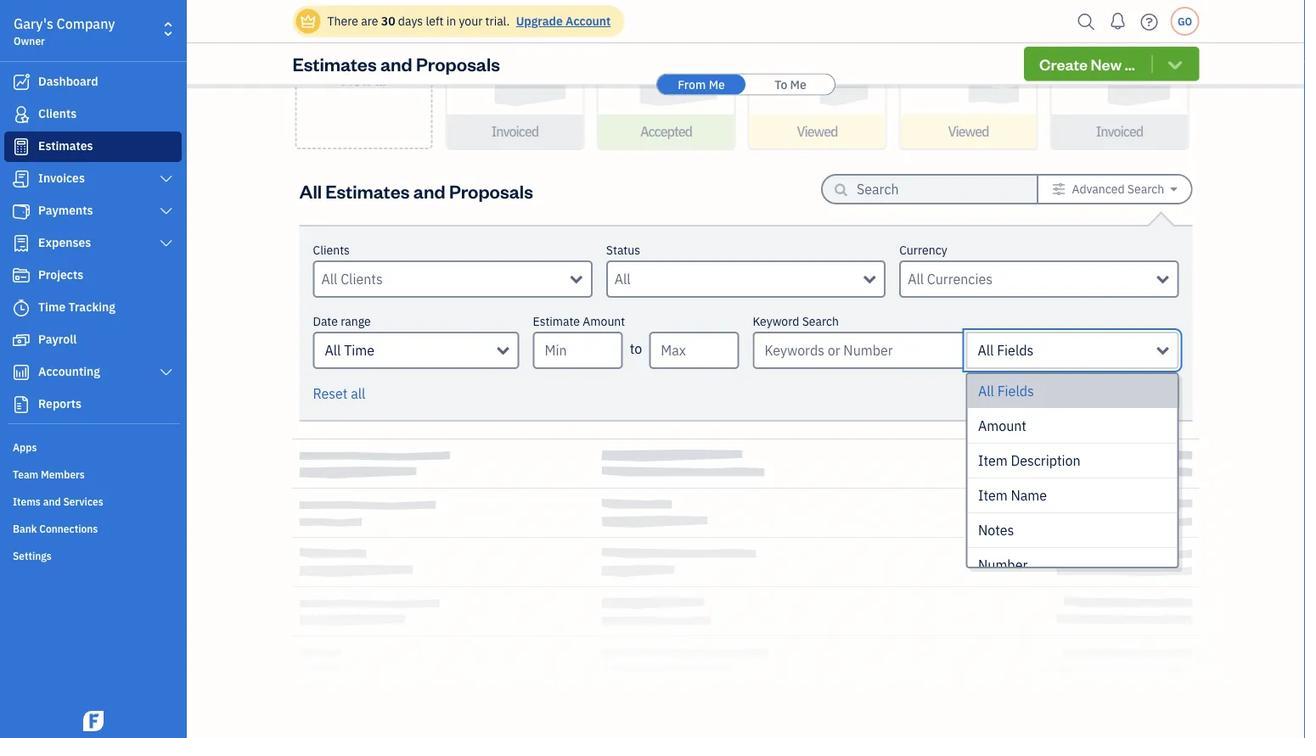 Task type: locate. For each thing, give the bounding box(es) containing it.
go button
[[1171, 7, 1200, 36]]

team members
[[13, 468, 85, 482]]

1 vertical spatial clients
[[313, 242, 350, 258]]

viewed down 'to me' link
[[797, 123, 838, 141]]

fields
[[997, 342, 1034, 360], [997, 383, 1034, 400]]

1 horizontal spatial and
[[380, 52, 413, 76]]

… down the notifications icon
[[1125, 54, 1135, 74]]

clients
[[38, 106, 77, 121], [313, 242, 350, 258]]

fields left 'cancel' on the bottom
[[997, 383, 1034, 400]]

0 vertical spatial chevron large down image
[[158, 172, 174, 186]]

me for from me
[[709, 76, 725, 92]]

me right the from
[[709, 76, 725, 92]]

create new … button
[[295, 0, 433, 149], [1024, 47, 1200, 81]]

payment image
[[11, 203, 31, 220]]

amount
[[583, 314, 625, 330], [978, 417, 1026, 435]]

create down "are"
[[340, 49, 388, 69]]

create down search 'image'
[[1040, 54, 1088, 74]]

2 vertical spatial chevron large down image
[[158, 366, 174, 380]]

me right to
[[790, 76, 807, 92]]

1 vertical spatial search
[[802, 314, 839, 330]]

all inside option
[[978, 383, 994, 400]]

team
[[13, 468, 38, 482]]

proposals
[[416, 52, 500, 76], [449, 179, 533, 203]]

1 vertical spatial proposals
[[449, 179, 533, 203]]

chevron large down image inside invoices link
[[158, 172, 174, 186]]

time down range
[[344, 342, 375, 360]]

0 horizontal spatial time
[[38, 299, 66, 315]]

time inside dropdown button
[[344, 342, 375, 360]]

upgrade account link
[[513, 13, 611, 29]]

description
[[1011, 452, 1080, 470]]

0 horizontal spatial …
[[376, 69, 386, 89]]

search inside dropdown button
[[1128, 181, 1165, 197]]

2 fields from the top
[[997, 383, 1034, 400]]

1 horizontal spatial search
[[1128, 181, 1165, 197]]

0 horizontal spatial create
[[340, 49, 388, 69]]

new down "are"
[[342, 69, 373, 89]]

chevron large down image
[[158, 172, 174, 186], [158, 205, 174, 218], [158, 366, 174, 380]]

estimate amount
[[533, 314, 625, 330]]

2 chevron large down image from the top
[[158, 205, 174, 218]]

0 horizontal spatial amount
[[583, 314, 625, 330]]

1 horizontal spatial amount
[[978, 417, 1026, 435]]

1 vertical spatial fields
[[997, 383, 1034, 400]]

gary's company owner
[[14, 15, 115, 48]]

1 me from the left
[[709, 76, 725, 92]]

1 vertical spatial item
[[978, 487, 1007, 505]]

estimates
[[293, 52, 377, 76], [38, 138, 93, 154], [326, 179, 410, 203]]

0 horizontal spatial new
[[342, 69, 373, 89]]

1 horizontal spatial create new …
[[1040, 54, 1135, 74]]

0 vertical spatial time
[[38, 299, 66, 315]]

search
[[1128, 181, 1165, 197], [802, 314, 839, 330]]

chevron large down image for invoices
[[158, 172, 174, 186]]

viewed
[[797, 123, 838, 141], [948, 123, 989, 141]]

chevron large down image for accounting
[[158, 366, 174, 380]]

clients down dashboard in the left of the page
[[38, 106, 77, 121]]

new inside create new …
[[342, 69, 373, 89]]

all inside dropdown button
[[325, 342, 341, 360]]

estimates inside main element
[[38, 138, 93, 154]]

amount inside amount option
[[978, 417, 1026, 435]]

cancel button
[[1023, 376, 1103, 410]]

me inside 'link'
[[709, 76, 725, 92]]

time right timer image
[[38, 299, 66, 315]]

amount option
[[968, 409, 1178, 444]]

chevrondown image
[[1166, 55, 1185, 73]]

payments
[[38, 203, 93, 218]]

amount up item description
[[978, 417, 1026, 435]]

1 chevron large down image from the top
[[158, 172, 174, 186]]

item inside option
[[978, 487, 1007, 505]]

number option
[[968, 549, 1178, 583]]

go to help image
[[1136, 9, 1163, 34]]

0 vertical spatial estimates
[[293, 52, 377, 76]]

0 vertical spatial search
[[1128, 181, 1165, 197]]

estimates for estimates and proposals
[[293, 52, 377, 76]]

item
[[978, 452, 1007, 470], [978, 487, 1007, 505]]

clients up "date"
[[313, 242, 350, 258]]

projects
[[38, 267, 83, 283]]

date range
[[313, 314, 371, 330]]

expense image
[[11, 235, 31, 252]]

All search field
[[615, 269, 864, 290]]

dashboard
[[38, 73, 98, 89]]

Estimate Amount Minimum text field
[[533, 332, 623, 369]]

2 vertical spatial estimates
[[326, 179, 410, 203]]

2 all fields from the top
[[978, 383, 1034, 400]]

all fields inside option
[[978, 383, 1034, 400]]

1 vertical spatial chevron large down image
[[158, 205, 174, 218]]

1 vertical spatial estimates
[[38, 138, 93, 154]]

advanced search
[[1072, 181, 1165, 197]]

all fields
[[978, 342, 1034, 360], [978, 383, 1034, 400]]

item inside option
[[978, 452, 1007, 470]]

estimates and proposals
[[293, 52, 500, 76]]

estimate image
[[11, 138, 31, 155]]

to
[[775, 76, 788, 92]]

new down the notifications icon
[[1091, 54, 1122, 74]]

team members link
[[4, 461, 182, 487]]

apps
[[13, 441, 37, 454]]

advanced
[[1072, 181, 1125, 197]]

services
[[63, 495, 103, 509]]

estimates for estimates
[[38, 138, 93, 154]]

0 vertical spatial clients
[[38, 106, 77, 121]]

search for advanced search
[[1128, 181, 1165, 197]]

bank connections
[[13, 522, 98, 536]]

list box containing all fields
[[968, 375, 1178, 583]]

3 chevron large down image from the top
[[158, 366, 174, 380]]

to
[[630, 340, 642, 358]]

1 item from the top
[[978, 452, 1007, 470]]

bank
[[13, 522, 37, 536]]

1 vertical spatial and
[[413, 179, 445, 203]]

amount up estimate amount minimum text box
[[583, 314, 625, 330]]

search right "keyword"
[[802, 314, 839, 330]]

item up notes on the bottom
[[978, 487, 1007, 505]]

1 horizontal spatial invoiced
[[1096, 123, 1143, 141]]

all
[[299, 179, 322, 203], [325, 342, 341, 360], [978, 342, 994, 360], [978, 383, 994, 400]]

1 horizontal spatial new
[[1091, 54, 1122, 74]]

0 horizontal spatial viewed
[[797, 123, 838, 141]]

… down '30'
[[376, 69, 386, 89]]

create new …
[[340, 49, 388, 89], [1040, 54, 1135, 74]]

all fields up cancel button
[[978, 342, 1034, 360]]

settings link
[[4, 543, 182, 568]]

new
[[1091, 54, 1122, 74], [342, 69, 373, 89]]

2 viewed from the left
[[948, 123, 989, 141]]

0 horizontal spatial me
[[709, 76, 725, 92]]

all fields inside keyword search field
[[978, 342, 1034, 360]]

and
[[380, 52, 413, 76], [413, 179, 445, 203], [43, 495, 61, 509]]

client image
[[11, 106, 31, 123]]

0 horizontal spatial and
[[43, 495, 61, 509]]

new for leftmost create new … dropdown button
[[342, 69, 373, 89]]

all
[[351, 385, 366, 403]]

all fields left 'cancel' on the bottom
[[978, 383, 1034, 400]]

Keyword Search field
[[966, 332, 1179, 369]]

apps link
[[4, 434, 182, 459]]

fields up cancel button
[[997, 342, 1034, 360]]

owner
[[14, 34, 45, 48]]

expenses link
[[4, 228, 182, 259]]

report image
[[11, 397, 31, 414]]

0 vertical spatial all fields
[[978, 342, 1034, 360]]

1 horizontal spatial me
[[790, 76, 807, 92]]

members
[[41, 468, 85, 482]]

to me
[[775, 76, 807, 92]]

2 me from the left
[[790, 76, 807, 92]]

timer image
[[11, 300, 31, 317]]

accounting link
[[4, 358, 182, 388]]

2 horizontal spatial and
[[413, 179, 445, 203]]

0 vertical spatial amount
[[583, 314, 625, 330]]

0 horizontal spatial invoiced
[[491, 123, 539, 141]]

0 horizontal spatial clients
[[38, 106, 77, 121]]

0 horizontal spatial create new …
[[340, 49, 388, 89]]

go
[[1178, 14, 1192, 28]]

items and services
[[13, 495, 103, 509]]

crown image
[[299, 12, 317, 30]]

1 horizontal spatial viewed
[[948, 123, 989, 141]]

upgrade
[[516, 13, 563, 29]]

and inside main element
[[43, 495, 61, 509]]

Estimate Amount Maximum text field
[[649, 332, 739, 369]]

chevron large down image
[[158, 237, 174, 251]]

keyword
[[753, 314, 799, 330]]

create
[[340, 49, 388, 69], [1040, 54, 1088, 74]]

time
[[38, 299, 66, 315], [344, 342, 375, 360]]

2 vertical spatial and
[[43, 495, 61, 509]]

fields inside keyword search field
[[997, 342, 1034, 360]]

accounting
[[38, 364, 100, 380]]

item up item name
[[978, 452, 1007, 470]]

viewed up search text field
[[948, 123, 989, 141]]

search left the caretdown "image" on the right of page
[[1128, 181, 1165, 197]]

in
[[446, 13, 456, 29]]

invoiced
[[491, 123, 539, 141], [1096, 123, 1143, 141]]

create new … down "are"
[[340, 49, 388, 89]]

…
[[1125, 54, 1135, 74], [376, 69, 386, 89]]

0 vertical spatial and
[[380, 52, 413, 76]]

1 horizontal spatial time
[[344, 342, 375, 360]]

0 horizontal spatial search
[[802, 314, 839, 330]]

create new … down search 'image'
[[1040, 54, 1135, 74]]

search for keyword search
[[802, 314, 839, 330]]

all fields option
[[968, 375, 1178, 409]]

project image
[[11, 268, 31, 285]]

items and services link
[[4, 488, 182, 514]]

1 vertical spatial amount
[[978, 417, 1026, 435]]

1 vertical spatial all fields
[[978, 383, 1034, 400]]

settings
[[13, 549, 52, 563]]

0 vertical spatial fields
[[997, 342, 1034, 360]]

1 vertical spatial time
[[344, 342, 375, 360]]

apply button
[[1107, 376, 1179, 410]]

all estimates and proposals
[[299, 179, 533, 203]]

0 vertical spatial item
[[978, 452, 1007, 470]]

and for services
[[43, 495, 61, 509]]

list box
[[968, 375, 1178, 583]]

1 all fields from the top
[[978, 342, 1034, 360]]

Search text field
[[857, 176, 1010, 203]]

2 item from the top
[[978, 487, 1007, 505]]

from
[[678, 76, 706, 92]]

2 invoiced from the left
[[1096, 123, 1143, 141]]

apply
[[1122, 383, 1164, 403]]

1 fields from the top
[[997, 342, 1034, 360]]

from me link
[[657, 74, 746, 95]]



Task type: vqa. For each thing, say whether or not it's contained in the screenshot.
chevron large down image to the bottom
yes



Task type: describe. For each thing, give the bounding box(es) containing it.
estimates link
[[4, 132, 182, 162]]

clients inside main element
[[38, 106, 77, 121]]

settings image
[[1052, 183, 1066, 196]]

projects link
[[4, 261, 182, 291]]

search image
[[1073, 9, 1100, 34]]

all inside keyword search field
[[978, 342, 994, 360]]

notes
[[978, 522, 1014, 540]]

All Currencies search field
[[908, 269, 1157, 290]]

invoices link
[[4, 164, 182, 194]]

chevron large down image for payments
[[158, 205, 174, 218]]

invoices
[[38, 170, 85, 186]]

new for the right create new … dropdown button
[[1091, 54, 1122, 74]]

item description option
[[968, 444, 1178, 479]]

items
[[13, 495, 41, 509]]

trial.
[[485, 13, 510, 29]]

company
[[57, 15, 115, 33]]

advanced search button
[[1039, 176, 1191, 203]]

Keyword Search text field
[[753, 332, 966, 369]]

cancel
[[1039, 383, 1088, 403]]

tracking
[[68, 299, 115, 315]]

reports link
[[4, 390, 182, 420]]

there
[[327, 13, 358, 29]]

reports
[[38, 396, 81, 412]]

payments link
[[4, 196, 182, 227]]

me for to me
[[790, 76, 807, 92]]

chart image
[[11, 364, 31, 381]]

1 horizontal spatial create
[[1040, 54, 1088, 74]]

to me link
[[747, 74, 835, 95]]

0 vertical spatial proposals
[[416, 52, 500, 76]]

reset all
[[313, 385, 366, 403]]

there are 30 days left in your trial. upgrade account
[[327, 13, 611, 29]]

1 horizontal spatial clients
[[313, 242, 350, 258]]

name
[[1011, 487, 1047, 505]]

expenses
[[38, 235, 91, 251]]

notifications image
[[1104, 4, 1132, 38]]

date
[[313, 314, 338, 330]]

left
[[426, 13, 444, 29]]

payroll link
[[4, 325, 182, 356]]

dashboard image
[[11, 74, 31, 91]]

0 horizontal spatial create new … button
[[295, 0, 433, 149]]

item description
[[978, 452, 1080, 470]]

are
[[361, 13, 378, 29]]

connections
[[39, 522, 98, 536]]

payroll
[[38, 332, 77, 347]]

item for item description
[[978, 452, 1007, 470]]

All Clients search field
[[321, 269, 571, 290]]

caretdown image
[[1171, 183, 1178, 196]]

time tracking
[[38, 299, 115, 315]]

accepted
[[640, 123, 692, 141]]

item name option
[[968, 479, 1178, 514]]

your
[[459, 13, 483, 29]]

1 horizontal spatial create new … button
[[1024, 47, 1200, 81]]

30
[[381, 13, 395, 29]]

number
[[978, 557, 1027, 575]]

range
[[341, 314, 371, 330]]

money image
[[11, 332, 31, 349]]

gary's
[[14, 15, 53, 33]]

all time button
[[313, 332, 519, 369]]

time tracking link
[[4, 293, 182, 324]]

all time
[[325, 342, 375, 360]]

item for item name
[[978, 487, 1007, 505]]

and for proposals
[[380, 52, 413, 76]]

currency
[[900, 242, 948, 258]]

main element
[[0, 0, 229, 739]]

estimate
[[533, 314, 580, 330]]

keyword search
[[753, 314, 839, 330]]

clients link
[[4, 99, 182, 130]]

1 horizontal spatial …
[[1125, 54, 1135, 74]]

fields inside option
[[997, 383, 1034, 400]]

reset all button
[[313, 384, 366, 404]]

freshbooks image
[[80, 712, 107, 732]]

status
[[606, 242, 640, 258]]

1 viewed from the left
[[797, 123, 838, 141]]

account
[[566, 13, 611, 29]]

item name
[[978, 487, 1047, 505]]

days
[[398, 13, 423, 29]]

bank connections link
[[4, 516, 182, 541]]

notes option
[[968, 514, 1178, 549]]

time inside main element
[[38, 299, 66, 315]]

1 invoiced from the left
[[491, 123, 539, 141]]

dashboard link
[[4, 67, 182, 98]]

reset
[[313, 385, 348, 403]]

from me
[[678, 76, 725, 92]]

invoice image
[[11, 171, 31, 188]]



